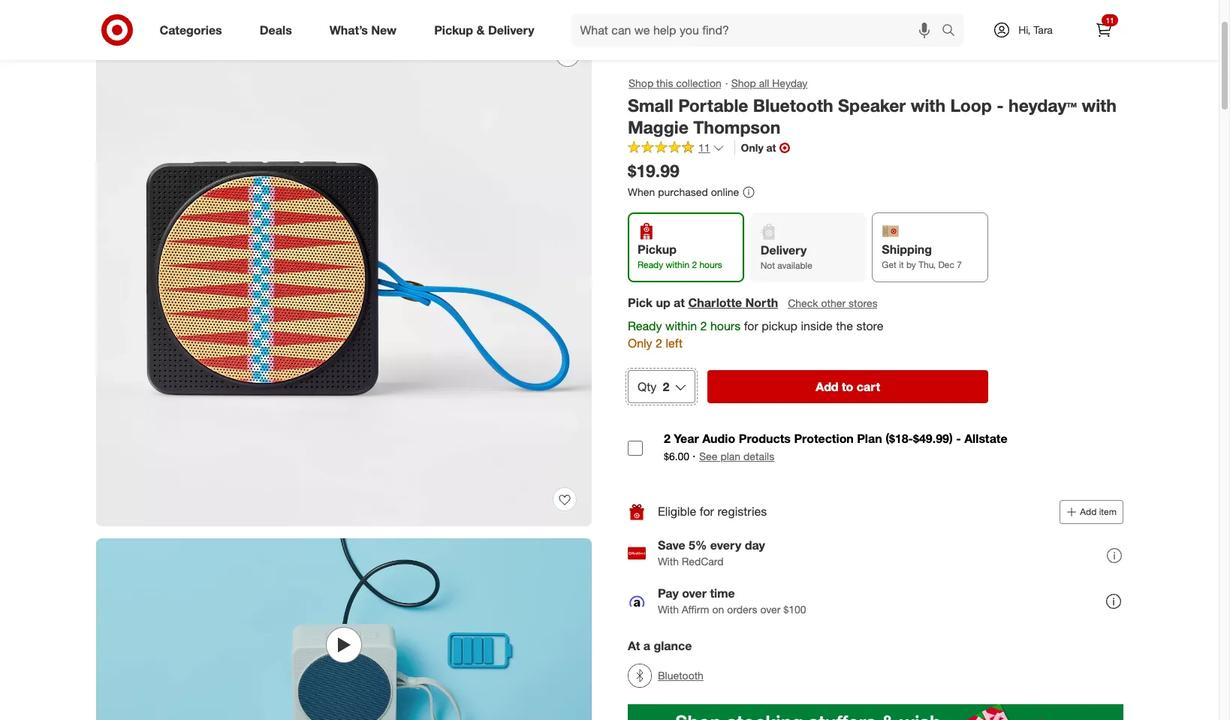 Task type: locate. For each thing, give the bounding box(es) containing it.
1 horizontal spatial 11
[[1106, 16, 1114, 25]]

11 link right the tara
[[1087, 14, 1120, 47]]

with inside the pay over time with affirm on orders over $100
[[657, 603, 678, 616]]

1 horizontal spatial shop
[[731, 77, 756, 89]]

within up up
[[665, 259, 689, 270]]

a
[[643, 638, 650, 653]]

with down pay
[[657, 603, 678, 616]]

within inside ready within 2 hours for pickup inside the store only 2 left
[[665, 319, 697, 334]]

1 shop from the left
[[628, 77, 653, 89]]

2 up pick up at charlotte north
[[692, 259, 697, 270]]

1 horizontal spatial at
[[766, 142, 776, 154]]

deals
[[260, 22, 292, 37]]

5%
[[688, 538, 707, 553]]

1 horizontal spatial pickup
[[637, 242, 676, 257]]

tara
[[1034, 23, 1053, 36]]

0 vertical spatial with
[[657, 555, 678, 568]]

pickup up up
[[637, 242, 676, 257]]

1 horizontal spatial delivery
[[760, 243, 806, 258]]

shipping get it by thu, dec 7
[[881, 242, 962, 270]]

11 link
[[1087, 14, 1120, 47], [627, 141, 725, 158]]

1 vertical spatial at
[[673, 295, 684, 310]]

qty 2
[[637, 379, 669, 394]]

1 horizontal spatial over
[[760, 603, 780, 616]]

pickup
[[434, 22, 473, 37], [637, 242, 676, 257]]

delivery up available
[[760, 243, 806, 258]]

bluetooth
[[753, 95, 833, 116], [657, 669, 703, 682]]

ready up pick
[[637, 259, 663, 270]]

1 vertical spatial only
[[627, 336, 652, 351]]

-
[[996, 95, 1003, 116], [956, 431, 961, 446]]

1 vertical spatial over
[[760, 603, 780, 616]]

1 horizontal spatial 11 link
[[1087, 14, 1120, 47]]

pay
[[657, 586, 678, 601]]

add
[[815, 379, 838, 394], [1080, 506, 1096, 517]]

1 vertical spatial within
[[665, 319, 697, 334]]

over left $100
[[760, 603, 780, 616]]

1 vertical spatial add
[[1080, 506, 1096, 517]]

charlotte
[[688, 295, 742, 310]]

0 horizontal spatial over
[[682, 586, 706, 601]]

0 vertical spatial pickup
[[434, 22, 473, 37]]

1 vertical spatial with
[[657, 603, 678, 616]]

2 with from the left
[[1081, 95, 1116, 116]]

0 vertical spatial 11 link
[[1087, 14, 1120, 47]]

all
[[759, 77, 769, 89]]

for right eligible on the bottom
[[699, 504, 714, 519]]

pickup inside pickup ready within 2 hours
[[637, 242, 676, 257]]

0 horizontal spatial at
[[673, 295, 684, 310]]

0 vertical spatial hours
[[699, 259, 722, 270]]

ready inside ready within 2 hours for pickup inside the store only 2 left
[[627, 319, 662, 334]]

1 vertical spatial bluetooth
[[657, 669, 703, 682]]

over up the affirm
[[682, 586, 706, 601]]

with
[[910, 95, 945, 116], [1081, 95, 1116, 116]]

cart
[[856, 379, 880, 394]]

within
[[665, 259, 689, 270], [665, 319, 697, 334]]

redcard
[[681, 555, 723, 568]]

pickup & delivery
[[434, 22, 534, 37]]

for down north at the top of page
[[744, 319, 758, 334]]

1 vertical spatial 11 link
[[627, 141, 725, 158]]

with
[[657, 555, 678, 568], [657, 603, 678, 616]]

pickup for ready
[[637, 242, 676, 257]]

- right loop
[[996, 95, 1003, 116]]

only left left
[[627, 336, 652, 351]]

store
[[856, 319, 883, 334]]

1 vertical spatial for
[[699, 504, 714, 519]]

1 vertical spatial -
[[956, 431, 961, 446]]

0 horizontal spatial with
[[910, 95, 945, 116]]

0 horizontal spatial for
[[699, 504, 714, 519]]

pickup & delivery link
[[421, 14, 553, 47]]

0 horizontal spatial only
[[627, 336, 652, 351]]

0 horizontal spatial 11
[[698, 142, 710, 154]]

portable
[[678, 95, 748, 116]]

shop left all
[[731, 77, 756, 89]]

add left to
[[815, 379, 838, 394]]

details
[[743, 450, 774, 462]]

0 vertical spatial 11
[[1106, 16, 1114, 25]]

1 horizontal spatial add
[[1080, 506, 1096, 517]]

delivery
[[488, 22, 534, 37], [760, 243, 806, 258]]

pickup left &
[[434, 22, 473, 37]]

1 with from the top
[[657, 555, 678, 568]]

0 vertical spatial within
[[665, 259, 689, 270]]

hours down charlotte north button
[[710, 319, 740, 334]]

0 vertical spatial over
[[682, 586, 706, 601]]

delivery right &
[[488, 22, 534, 37]]

bluetooth down the heyday
[[753, 95, 833, 116]]

2 right qty
[[662, 379, 669, 394]]

hours up charlotte
[[699, 259, 722, 270]]

target / electronics
[[96, 2, 186, 14]]

when
[[627, 186, 655, 198]]

bluetooth inside button
[[657, 669, 703, 682]]

check
[[787, 297, 818, 310]]

/
[[127, 2, 131, 14]]

- inside the 2 year audio products protection plan ($18-$49.99) - allstate $6.00 · see plan details
[[956, 431, 961, 446]]

within up left
[[665, 319, 697, 334]]

small portable bluetooth speaker with loop - heyday™ with maggie thompson
[[627, 95, 1116, 137]]

by
[[906, 259, 916, 270]]

add left item
[[1080, 506, 1096, 517]]

add for add item
[[1080, 506, 1096, 517]]

pickup
[[761, 319, 797, 334]]

1 horizontal spatial for
[[744, 319, 758, 334]]

shop for shop this collection
[[628, 77, 653, 89]]

with right heyday™
[[1081, 95, 1116, 116]]

new
[[371, 22, 397, 37]]

2 with from the top
[[657, 603, 678, 616]]

- inside small portable bluetooth speaker with loop - heyday™ with maggie thompson
[[996, 95, 1003, 116]]

0 vertical spatial bluetooth
[[753, 95, 833, 116]]

11 right the tara
[[1106, 16, 1114, 25]]

heyday
[[772, 77, 807, 89]]

purchased
[[658, 186, 708, 198]]

at
[[627, 638, 640, 653]]

maggie
[[627, 116, 688, 137]]

None checkbox
[[627, 441, 642, 456]]

plan
[[720, 450, 740, 462]]

0 vertical spatial -
[[996, 95, 1003, 116]]

deals link
[[247, 14, 311, 47]]

hours inside ready within 2 hours for pickup inside the store only 2 left
[[710, 319, 740, 334]]

only down thompson
[[740, 142, 763, 154]]

products
[[738, 431, 790, 446]]

pick
[[627, 295, 652, 310]]

11
[[1106, 16, 1114, 25], [698, 142, 710, 154]]

2 shop from the left
[[731, 77, 756, 89]]

categories
[[160, 22, 222, 37]]

0 horizontal spatial delivery
[[488, 22, 534, 37]]

loop
[[950, 95, 992, 116]]

bluetooth down glance
[[657, 669, 703, 682]]

only inside ready within 2 hours for pickup inside the store only 2 left
[[627, 336, 652, 351]]

1 vertical spatial ready
[[627, 319, 662, 334]]

0 vertical spatial ready
[[637, 259, 663, 270]]

1 vertical spatial hours
[[710, 319, 740, 334]]

to
[[841, 379, 853, 394]]

hours inside pickup ready within 2 hours
[[699, 259, 722, 270]]

for inside ready within 2 hours for pickup inside the store only 2 left
[[744, 319, 758, 334]]

ready inside pickup ready within 2 hours
[[637, 259, 663, 270]]

at right up
[[673, 295, 684, 310]]

2 left the year
[[663, 431, 670, 446]]

($18-
[[885, 431, 913, 446]]

dec
[[938, 259, 954, 270]]

1 horizontal spatial -
[[996, 95, 1003, 116]]

0 horizontal spatial 11 link
[[627, 141, 725, 158]]

0 horizontal spatial pickup
[[434, 22, 473, 37]]

1 vertical spatial pickup
[[637, 242, 676, 257]]

bluetooth inside small portable bluetooth speaker with loop - heyday™ with maggie thompson
[[753, 95, 833, 116]]

for
[[744, 319, 758, 334], [699, 504, 714, 519]]

1 horizontal spatial bluetooth
[[753, 95, 833, 116]]

0 horizontal spatial shop
[[628, 77, 653, 89]]

0 horizontal spatial bluetooth
[[657, 669, 703, 682]]

ready within 2 hours for pickup inside the store only 2 left
[[627, 319, 883, 351]]

eligible for registries
[[657, 504, 767, 519]]

11 link down maggie
[[627, 141, 725, 158]]

0 vertical spatial for
[[744, 319, 758, 334]]

time
[[710, 586, 735, 601]]

shop left "this"
[[628, 77, 653, 89]]

0 vertical spatial only
[[740, 142, 763, 154]]

1 vertical spatial delivery
[[760, 243, 806, 258]]

at
[[766, 142, 776, 154], [673, 295, 684, 310]]

with left loop
[[910, 95, 945, 116]]

with down save
[[657, 555, 678, 568]]

- right $49.99)
[[956, 431, 961, 446]]

11 down thompson
[[698, 142, 710, 154]]

audio
[[702, 431, 735, 446]]

0 vertical spatial add
[[815, 379, 838, 394]]

glance
[[653, 638, 692, 653]]

1 vertical spatial 11
[[698, 142, 710, 154]]

pickup for &
[[434, 22, 473, 37]]

2
[[692, 259, 697, 270], [700, 319, 707, 334], [655, 336, 662, 351], [662, 379, 669, 394], [663, 431, 670, 446]]

1 horizontal spatial with
[[1081, 95, 1116, 116]]

hi,
[[1018, 23, 1031, 36]]

at down thompson
[[766, 142, 776, 154]]

add to cart button
[[707, 370, 988, 403]]

ready down pick
[[627, 319, 662, 334]]

0 horizontal spatial add
[[815, 379, 838, 394]]

0 horizontal spatial -
[[956, 431, 961, 446]]



Task type: describe. For each thing, give the bounding box(es) containing it.
qty
[[637, 379, 656, 394]]

image gallery element
[[96, 31, 591, 720]]

2 inside pickup ready within 2 hours
[[692, 259, 697, 270]]

check other stores button
[[787, 295, 878, 312]]

pick up at charlotte north
[[627, 295, 778, 310]]

small
[[627, 95, 673, 116]]

electronics
[[134, 2, 186, 14]]

pay over time with affirm on orders over $100
[[657, 586, 806, 616]]

heyday™
[[1008, 95, 1077, 116]]

shop this collection
[[628, 77, 721, 89]]

·
[[692, 448, 695, 463]]

2 year audio products protection plan ($18-$49.99) - allstate $6.00 · see plan details
[[663, 431, 1007, 463]]

day
[[744, 538, 765, 553]]

inside
[[801, 319, 832, 334]]

what's
[[329, 22, 368, 37]]

save
[[657, 538, 685, 553]]

check other stores
[[787, 297, 877, 310]]

0 vertical spatial at
[[766, 142, 776, 154]]

thu,
[[918, 259, 935, 270]]

2 left left
[[655, 336, 662, 351]]

up
[[656, 295, 670, 310]]

thompson
[[693, 116, 780, 137]]

within inside pickup ready within 2 hours
[[665, 259, 689, 270]]

affirm
[[681, 603, 709, 616]]

add to cart
[[815, 379, 880, 394]]

2 inside the 2 year audio products protection plan ($18-$49.99) - allstate $6.00 · see plan details
[[663, 431, 670, 446]]

not
[[760, 260, 775, 271]]

$19.99
[[627, 160, 679, 181]]

only at
[[740, 142, 776, 154]]

add item button
[[1059, 500, 1123, 524]]

online
[[711, 186, 739, 198]]

this
[[656, 77, 673, 89]]

year
[[673, 431, 699, 446]]

1 horizontal spatial only
[[740, 142, 763, 154]]

item
[[1099, 506, 1116, 517]]

protection
[[794, 431, 853, 446]]

search
[[935, 24, 971, 39]]

search button
[[935, 14, 971, 50]]

&
[[476, 22, 485, 37]]

at a glance
[[627, 638, 692, 653]]

hi, tara
[[1018, 23, 1053, 36]]

what's new
[[329, 22, 397, 37]]

target
[[96, 2, 124, 14]]

allstate
[[964, 431, 1007, 446]]

shop this collection link
[[627, 75, 722, 92]]

bluetooth button
[[627, 659, 703, 692]]

north
[[745, 295, 778, 310]]

stores
[[848, 297, 877, 310]]

$49.99)
[[913, 431, 952, 446]]

available
[[777, 260, 812, 271]]

registries
[[717, 504, 767, 519]]

1 with from the left
[[910, 95, 945, 116]]

other
[[821, 297, 845, 310]]

speaker
[[838, 95, 905, 116]]

small portable bluetooth speaker with loop - heyday&#8482; with maggie thompson, 2 of 8, play video image
[[96, 538, 591, 720]]

with inside save 5% every day with redcard
[[657, 555, 678, 568]]

What can we help you find? suggestions appear below search field
[[571, 14, 945, 47]]

get
[[881, 259, 896, 270]]

$6.00
[[663, 450, 689, 462]]

plan
[[857, 431, 882, 446]]

what's new link
[[317, 14, 415, 47]]

0 vertical spatial delivery
[[488, 22, 534, 37]]

it
[[899, 259, 903, 270]]

left
[[665, 336, 682, 351]]

$100
[[783, 603, 806, 616]]

shop all heyday
[[731, 77, 807, 89]]

charlotte north button
[[688, 295, 778, 312]]

delivery not available
[[760, 243, 812, 271]]

small portable bluetooth speaker with loop - heyday&#8482; with maggie thompson, 1 of 8 image
[[96, 31, 591, 526]]

collection
[[676, 77, 721, 89]]

orders
[[727, 603, 757, 616]]

see plan details button
[[699, 449, 774, 464]]

delivery inside delivery not available
[[760, 243, 806, 258]]

7
[[957, 259, 962, 270]]

add for add to cart
[[815, 379, 838, 394]]

shop for shop all heyday
[[731, 77, 756, 89]]

see
[[699, 450, 717, 462]]

add item
[[1080, 506, 1116, 517]]

shipping
[[881, 242, 932, 257]]

eligible
[[657, 504, 696, 519]]

save 5% every day with redcard
[[657, 538, 765, 568]]

on
[[712, 603, 724, 616]]

when purchased online
[[627, 186, 739, 198]]

the
[[836, 319, 853, 334]]

advertisement region
[[627, 704, 1123, 720]]

pickup ready within 2 hours
[[637, 242, 722, 270]]

every
[[710, 538, 741, 553]]

2 down pick up at charlotte north
[[700, 319, 707, 334]]



Task type: vqa. For each thing, say whether or not it's contained in the screenshot.
Pay
yes



